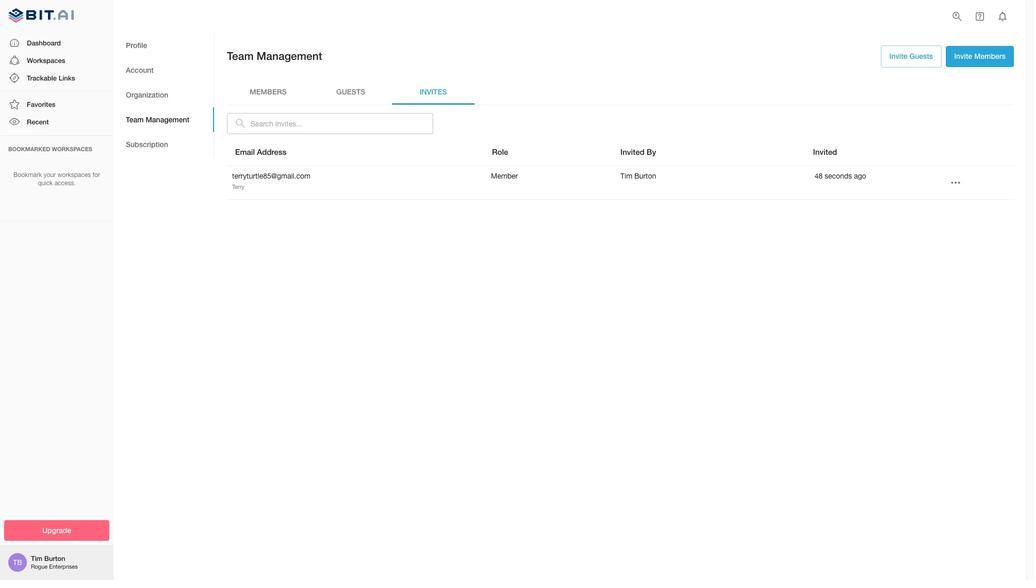 Task type: describe. For each thing, give the bounding box(es) containing it.
recent button
[[0, 113, 114, 131]]

email address
[[235, 147, 287, 156]]

tim for tim burton
[[621, 172, 633, 180]]

terryturtle85@gmail.com
[[232, 172, 311, 180]]

members
[[250, 87, 287, 96]]

invite guests
[[890, 52, 934, 60]]

guests
[[910, 52, 934, 60]]

bookmark
[[13, 171, 42, 178]]

trackable
[[27, 74, 57, 82]]

terryturtle85@gmail.com terry
[[232, 172, 311, 190]]

1 horizontal spatial team
[[227, 50, 254, 62]]

rogue
[[31, 564, 48, 570]]

invite for invite guests
[[890, 52, 908, 60]]

team management inside tab list
[[126, 115, 189, 124]]

tim burton rogue enterprises
[[31, 554, 78, 570]]

invites
[[420, 87, 447, 96]]

terry
[[232, 184, 245, 190]]

team management link
[[114, 107, 214, 132]]

ago
[[855, 172, 867, 180]]

tab list containing members
[[227, 80, 1015, 104]]

bookmark your workspaces for quick access.
[[13, 171, 100, 187]]

Search Invites... search field
[[251, 113, 433, 134]]

dashboard button
[[0, 34, 114, 51]]

invite guests button
[[881, 45, 942, 67]]

invite for invite members
[[955, 52, 973, 60]]

member
[[491, 172, 518, 180]]

subscription link
[[114, 132, 214, 157]]

management inside tab list
[[146, 115, 189, 124]]

tim burton
[[621, 172, 657, 180]]

1 vertical spatial team
[[126, 115, 144, 124]]

tab list containing profile
[[114, 33, 214, 157]]

invites button
[[392, 80, 475, 104]]

organization link
[[114, 83, 214, 107]]

workspaces
[[58, 171, 91, 178]]

members button
[[227, 80, 310, 104]]

account
[[126, 65, 154, 74]]

access.
[[55, 180, 76, 187]]

workspaces button
[[0, 51, 114, 69]]

guests button
[[310, 80, 392, 104]]



Task type: locate. For each thing, give the bounding box(es) containing it.
1 horizontal spatial invite
[[955, 52, 973, 60]]

1 horizontal spatial burton
[[635, 172, 657, 180]]

invite
[[890, 52, 908, 60], [955, 52, 973, 60]]

invited up 48
[[814, 147, 838, 156]]

workspaces
[[52, 145, 92, 152]]

favorites
[[27, 100, 55, 108]]

0 horizontal spatial tab list
[[114, 33, 214, 157]]

burton for tim burton
[[635, 172, 657, 180]]

workspaces
[[27, 56, 65, 64]]

0 horizontal spatial tim
[[31, 554, 42, 563]]

0 horizontal spatial invited
[[621, 147, 645, 156]]

upgrade
[[42, 526, 71, 534]]

burton down by
[[635, 172, 657, 180]]

1 horizontal spatial invited
[[814, 147, 838, 156]]

48 seconds ago
[[815, 172, 867, 180]]

1 vertical spatial tim
[[31, 554, 42, 563]]

tim up rogue
[[31, 554, 42, 563]]

1 horizontal spatial tab list
[[227, 80, 1015, 104]]

profile
[[126, 41, 147, 49]]

invite left members
[[955, 52, 973, 60]]

management down organization link
[[146, 115, 189, 124]]

quick
[[38, 180, 53, 187]]

invited by
[[621, 147, 656, 156]]

recent
[[27, 118, 49, 126]]

1 vertical spatial burton
[[44, 554, 65, 563]]

0 horizontal spatial team management
[[126, 115, 189, 124]]

team up members
[[227, 50, 254, 62]]

1 invited from the left
[[621, 147, 645, 156]]

tb
[[13, 558, 22, 567]]

0 vertical spatial team management
[[227, 50, 322, 62]]

invited for invited by
[[621, 147, 645, 156]]

address
[[257, 147, 287, 156]]

invite left guests
[[890, 52, 908, 60]]

0 vertical spatial burton
[[635, 172, 657, 180]]

1 invite from the left
[[890, 52, 908, 60]]

management up members
[[257, 50, 322, 62]]

0 vertical spatial management
[[257, 50, 322, 62]]

bookmarked workspaces
[[8, 145, 92, 152]]

guests
[[336, 87, 365, 96]]

organization
[[126, 90, 168, 99]]

management
[[257, 50, 322, 62], [146, 115, 189, 124]]

account link
[[114, 58, 214, 83]]

members
[[975, 52, 1006, 60]]

1 horizontal spatial management
[[257, 50, 322, 62]]

team management up members
[[227, 50, 322, 62]]

0 horizontal spatial team
[[126, 115, 144, 124]]

1 vertical spatial team management
[[126, 115, 189, 124]]

0 horizontal spatial invite
[[890, 52, 908, 60]]

links
[[59, 74, 75, 82]]

invited left by
[[621, 147, 645, 156]]

0 vertical spatial team
[[227, 50, 254, 62]]

burton up the enterprises
[[44, 554, 65, 563]]

tim inside "tim burton rogue enterprises"
[[31, 554, 42, 563]]

invite members
[[955, 52, 1006, 60]]

2 invite from the left
[[955, 52, 973, 60]]

subscription
[[126, 140, 168, 148]]

tim down invited by
[[621, 172, 633, 180]]

burton
[[635, 172, 657, 180], [44, 554, 65, 563]]

for
[[93, 171, 100, 178]]

2 invited from the left
[[814, 147, 838, 156]]

invite members button
[[946, 46, 1015, 67]]

upgrade button
[[4, 520, 109, 541]]

your
[[44, 171, 56, 178]]

profile link
[[114, 33, 214, 58]]

email
[[235, 147, 255, 156]]

1 horizontal spatial tim
[[621, 172, 633, 180]]

dashboard
[[27, 38, 61, 47]]

by
[[647, 147, 656, 156]]

tim
[[621, 172, 633, 180], [31, 554, 42, 563]]

seconds
[[825, 172, 853, 180]]

tim for tim burton rogue enterprises
[[31, 554, 42, 563]]

0 horizontal spatial burton
[[44, 554, 65, 563]]

trackable links button
[[0, 69, 114, 87]]

role
[[492, 147, 509, 156]]

invited
[[621, 147, 645, 156], [814, 147, 838, 156]]

team up subscription
[[126, 115, 144, 124]]

burton inside "tim burton rogue enterprises"
[[44, 554, 65, 563]]

bookmarked
[[8, 145, 50, 152]]

0 vertical spatial tim
[[621, 172, 633, 180]]

1 horizontal spatial team management
[[227, 50, 322, 62]]

0 horizontal spatial management
[[146, 115, 189, 124]]

1 vertical spatial management
[[146, 115, 189, 124]]

burton for tim burton rogue enterprises
[[44, 554, 65, 563]]

team
[[227, 50, 254, 62], [126, 115, 144, 124]]

team management
[[227, 50, 322, 62], [126, 115, 189, 124]]

48
[[815, 172, 823, 180]]

favorites button
[[0, 96, 114, 113]]

tab list
[[114, 33, 214, 157], [227, 80, 1015, 104]]

team management down organization link
[[126, 115, 189, 124]]

invited for invited
[[814, 147, 838, 156]]

trackable links
[[27, 74, 75, 82]]

enterprises
[[49, 564, 78, 570]]



Task type: vqa. For each thing, say whether or not it's contained in the screenshot.
bottom Business
no



